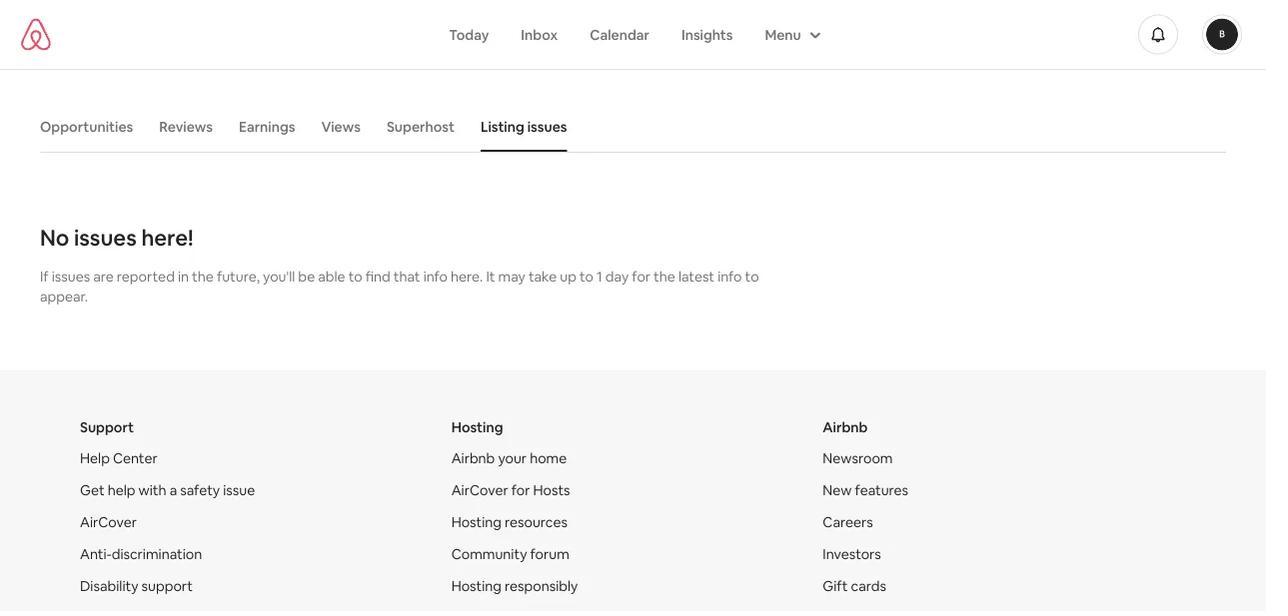 Task type: locate. For each thing, give the bounding box(es) containing it.
issues inside if issues are reported in the future, you'll be able to find that info here. it may take up to 1 day for the latest info to appear.
[[52, 268, 90, 286]]

new
[[823, 482, 852, 500]]

0 horizontal spatial airbnb
[[452, 450, 495, 468]]

issues inside button
[[527, 118, 567, 136]]

3 hosting from the top
[[452, 578, 502, 596]]

2 vertical spatial issues
[[52, 268, 90, 286]]

2 vertical spatial hosting
[[452, 578, 502, 596]]

aircover for aircover for hosts
[[452, 482, 508, 500]]

responsibly
[[505, 578, 578, 596]]

2 to from the left
[[580, 268, 594, 286]]

airbnb up 'newsroom' link
[[823, 419, 868, 437]]

1 info from the left
[[423, 268, 448, 286]]

get help with a safety issue
[[80, 482, 255, 500]]

careers
[[823, 514, 873, 532]]

1 horizontal spatial airbnb
[[823, 419, 868, 437]]

hosting
[[452, 419, 503, 437], [452, 514, 502, 532], [452, 578, 502, 596]]

aircover
[[452, 482, 508, 500], [80, 514, 137, 532]]

airbnb
[[823, 419, 868, 437], [452, 450, 495, 468]]

gift cards link
[[823, 578, 887, 596]]

1 horizontal spatial the
[[654, 268, 676, 286]]

to right latest
[[745, 268, 759, 286]]

main navigation menu image
[[1207, 18, 1239, 50]]

anti-discrimination link
[[80, 546, 202, 564]]

0 vertical spatial airbnb
[[823, 419, 868, 437]]

community forum
[[452, 546, 570, 564]]

menu button
[[749, 15, 833, 53]]

aircover down the airbnb your home "link"
[[452, 482, 508, 500]]

help
[[80, 450, 110, 468]]

aircover up 'anti-'
[[80, 514, 137, 532]]

to left the 1
[[580, 268, 594, 286]]

in
[[178, 268, 189, 286]]

0 horizontal spatial to
[[349, 268, 362, 286]]

listing issues button
[[471, 108, 577, 146]]

hosts
[[533, 482, 570, 500]]

inbox
[[521, 25, 558, 43]]

if
[[40, 268, 49, 286]]

day
[[606, 268, 629, 286]]

2 horizontal spatial to
[[745, 268, 759, 286]]

hosting responsibly link
[[452, 578, 578, 596]]

aircover for hosts link
[[452, 482, 570, 500]]

1 the from the left
[[192, 268, 214, 286]]

hosting down community
[[452, 578, 502, 596]]

airbnb left your
[[452, 450, 495, 468]]

hosting resources link
[[452, 514, 568, 532]]

issues up are
[[74, 223, 137, 252]]

for inside if issues are reported in the future, you'll be able to find that info here. it may take up to 1 day for the latest info to appear.
[[632, 268, 651, 286]]

0 vertical spatial for
[[632, 268, 651, 286]]

the right in at the top left
[[192, 268, 214, 286]]

gift cards
[[823, 578, 887, 596]]

0 vertical spatial issues
[[527, 118, 567, 136]]

today
[[449, 25, 489, 43]]

your
[[498, 450, 527, 468]]

new features
[[823, 482, 909, 500]]

find
[[366, 268, 391, 286]]

take
[[529, 268, 557, 286]]

to left find
[[349, 268, 362, 286]]

1 vertical spatial issues
[[74, 223, 137, 252]]

the left latest
[[654, 268, 676, 286]]

reviews button
[[149, 108, 223, 146]]

gift
[[823, 578, 848, 596]]

2 info from the left
[[718, 268, 742, 286]]

for left hosts
[[512, 482, 530, 500]]

issues right the "listing"
[[527, 118, 567, 136]]

cards
[[851, 578, 887, 596]]

1 to from the left
[[349, 268, 362, 286]]

get
[[80, 482, 105, 500]]

reviews
[[159, 118, 213, 136]]

0 horizontal spatial info
[[423, 268, 448, 286]]

newsroom link
[[823, 450, 893, 468]]

tab list
[[30, 102, 1227, 152]]

for right day
[[632, 268, 651, 286]]

1 vertical spatial aircover
[[80, 514, 137, 532]]

forum
[[530, 546, 570, 564]]

be
[[298, 268, 315, 286]]

for
[[632, 268, 651, 286], [512, 482, 530, 500]]

3 to from the left
[[745, 268, 759, 286]]

0 vertical spatial hosting
[[452, 419, 503, 437]]

0 horizontal spatial the
[[192, 268, 214, 286]]

2 hosting from the top
[[452, 514, 502, 532]]

up
[[560, 268, 577, 286]]

2 the from the left
[[654, 268, 676, 286]]

listing
[[481, 118, 525, 136]]

issues up appear. on the left of the page
[[52, 268, 90, 286]]

the
[[192, 268, 214, 286], [654, 268, 676, 286]]

insights link
[[666, 15, 749, 53]]

to
[[349, 268, 362, 286], [580, 268, 594, 286], [745, 268, 759, 286]]

home
[[530, 450, 567, 468]]

no
[[40, 223, 69, 252]]

latest
[[679, 268, 715, 286]]

info right that
[[423, 268, 448, 286]]

0 vertical spatial aircover
[[452, 482, 508, 500]]

investors link
[[823, 546, 882, 564]]

airbnb your home link
[[452, 450, 567, 468]]

newsroom
[[823, 450, 893, 468]]

hosting for hosting
[[452, 419, 503, 437]]

hosting for hosting responsibly
[[452, 578, 502, 596]]

today link
[[433, 15, 505, 53]]

1 horizontal spatial to
[[580, 268, 594, 286]]

airbnb your home
[[452, 450, 567, 468]]

1 horizontal spatial info
[[718, 268, 742, 286]]

investors
[[823, 546, 882, 564]]

1 vertical spatial for
[[512, 482, 530, 500]]

info right latest
[[718, 268, 742, 286]]

hosting up the airbnb your home
[[452, 419, 503, 437]]

info
[[423, 268, 448, 286], [718, 268, 742, 286]]

1 vertical spatial airbnb
[[452, 450, 495, 468]]

1 horizontal spatial aircover
[[452, 482, 508, 500]]

able
[[318, 268, 345, 286]]

community
[[452, 546, 527, 564]]

1 vertical spatial hosting
[[452, 514, 502, 532]]

issues
[[527, 118, 567, 136], [74, 223, 137, 252], [52, 268, 90, 286]]

0 horizontal spatial aircover
[[80, 514, 137, 532]]

community forum link
[[452, 546, 570, 564]]

anti-
[[80, 546, 112, 564]]

1 hosting from the top
[[452, 419, 503, 437]]

resources
[[505, 514, 568, 532]]

hosting up community
[[452, 514, 502, 532]]

calendar
[[590, 25, 650, 43]]

1 horizontal spatial for
[[632, 268, 651, 286]]



Task type: vqa. For each thing, say whether or not it's contained in the screenshot.


Task type: describe. For each thing, give the bounding box(es) containing it.
opportunities button
[[30, 108, 143, 146]]

airbnb for airbnb
[[823, 419, 868, 437]]

disability support link
[[80, 578, 193, 596]]

you'll
[[263, 268, 295, 286]]

aircover for aircover link
[[80, 514, 137, 532]]

listing issues
[[481, 118, 567, 136]]

issues for listing
[[527, 118, 567, 136]]

superhost button
[[377, 108, 465, 146]]

help center link
[[80, 450, 158, 468]]

here.
[[451, 268, 483, 286]]

appear.
[[40, 288, 88, 306]]

anti-discrimination
[[80, 546, 202, 564]]

new features link
[[823, 482, 909, 500]]

aircover link
[[80, 514, 137, 532]]

hosting resources
[[452, 514, 568, 532]]

here!
[[141, 223, 193, 252]]

issue
[[223, 482, 255, 500]]

inbox link
[[505, 15, 574, 53]]

views
[[321, 118, 361, 136]]

earnings button
[[229, 108, 305, 146]]

center
[[113, 450, 158, 468]]

1
[[597, 268, 603, 286]]

careers link
[[823, 514, 873, 532]]

it
[[486, 268, 495, 286]]

issues for no
[[74, 223, 137, 252]]

hosting responsibly
[[452, 578, 578, 596]]

views button
[[311, 108, 371, 146]]

hosting for hosting resources
[[452, 514, 502, 532]]

safety
[[180, 482, 220, 500]]

help
[[108, 482, 135, 500]]

features
[[855, 482, 909, 500]]

aircover for hosts
[[452, 482, 570, 500]]

tab list containing opportunities
[[30, 102, 1227, 152]]

insights
[[682, 25, 733, 43]]

support
[[142, 578, 193, 596]]

discrimination
[[112, 546, 202, 564]]

menu
[[765, 25, 801, 43]]

a
[[170, 482, 177, 500]]

if issues are reported in the future, you'll be able to find that info here. it may take up to 1 day for the latest info to appear.
[[40, 268, 759, 306]]

disability
[[80, 578, 138, 596]]

calendar link
[[574, 15, 666, 53]]

opportunities
[[40, 118, 133, 136]]

no issues here!
[[40, 223, 193, 252]]

disability support
[[80, 578, 193, 596]]

future,
[[217, 268, 260, 286]]

get help with a safety issue link
[[80, 482, 255, 500]]

that
[[394, 268, 420, 286]]

support
[[80, 419, 134, 437]]

are
[[93, 268, 114, 286]]

may
[[498, 268, 526, 286]]

with
[[139, 482, 167, 500]]

reported
[[117, 268, 175, 286]]

issues for if
[[52, 268, 90, 286]]

airbnb for airbnb your home
[[452, 450, 495, 468]]

superhost
[[387, 118, 455, 136]]

help center
[[80, 450, 158, 468]]

earnings
[[239, 118, 295, 136]]

0 horizontal spatial for
[[512, 482, 530, 500]]



